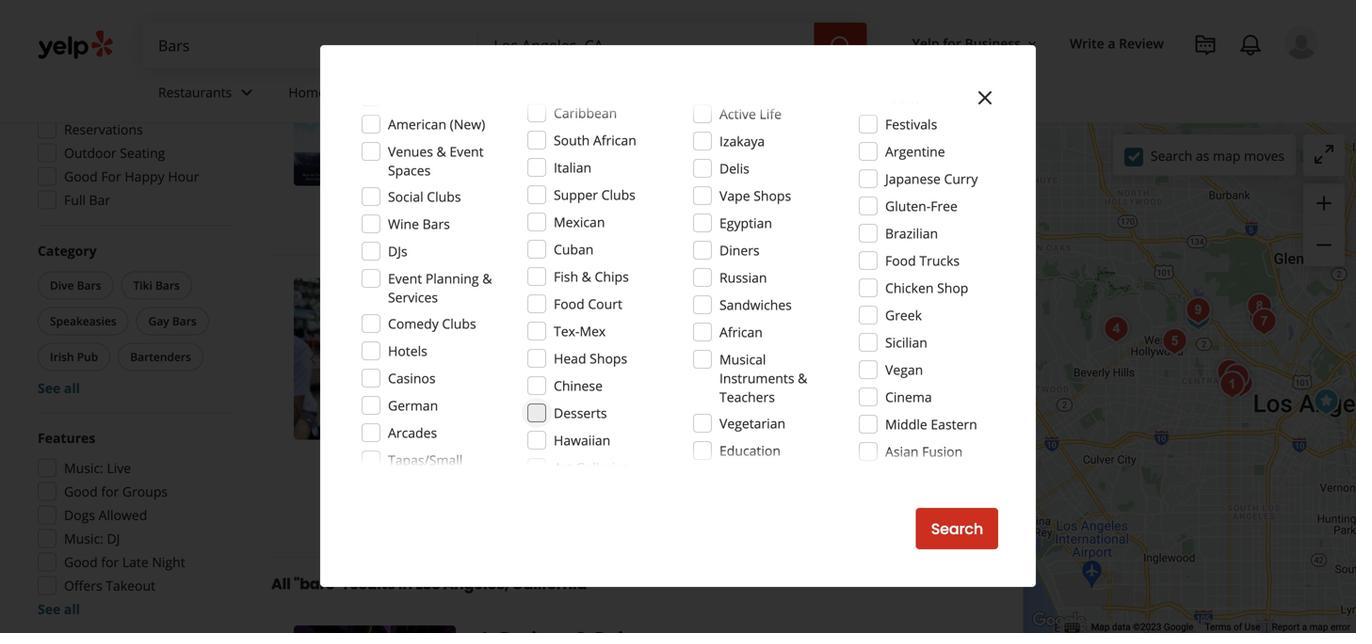 Task type: locate. For each thing, give the bounding box(es) containing it.
seating
[[546, 212, 586, 227]]

None search field
[[143, 23, 871, 68]]

view
[[846, 504, 881, 525]]

a left laid
[[760, 442, 767, 460]]

dive bars button
[[38, 272, 113, 300]]

0 vertical spatial services
[[329, 83, 379, 101]]

1 horizontal spatial or
[[915, 442, 929, 460]]

4:13 pm
[[133, 73, 182, 91]]

1 horizontal spatial the
[[893, 423, 913, 441]]

colorful!
[[635, 442, 685, 460]]

1 horizontal spatial is
[[580, 461, 590, 479]]

comedy
[[388, 315, 439, 333]]

outdoor left the seating
[[497, 212, 544, 227]]

1 vertical spatial slideshow element
[[294, 278, 456, 440]]

0 vertical spatial pm
[[162, 73, 182, 91]]

1 vertical spatial next image
[[426, 348, 448, 370]]

16 chevron down v2 image
[[1025, 36, 1040, 52]]

event
[[450, 143, 484, 161], [388, 270, 422, 288]]

allowed
[[99, 507, 147, 525]]

1 vertical spatial see all
[[38, 601, 80, 619]]

tapas/small
[[388, 452, 463, 469]]

food up tex-
[[554, 295, 585, 313]]

view website
[[846, 504, 945, 525]]

place down colorful!
[[617, 461, 649, 479]]

0 vertical spatial event
[[450, 143, 484, 161]]

african up musical
[[719, 323, 763, 341]]

truly la image
[[1307, 383, 1345, 421]]

american (new)
[[388, 115, 485, 133]]

& down american (new)
[[437, 143, 446, 161]]

1 vertical spatial see all button
[[38, 601, 80, 619]]

zoom in image
[[1313, 192, 1335, 215]]

all down offers
[[64, 601, 80, 619]]

24 chevron down v2 image right restaurants
[[236, 81, 258, 104]]

bars inside tiki bars button
[[155, 278, 180, 293]]

art galleries
[[554, 459, 629, 477]]

1 vertical spatial food
[[554, 295, 585, 313]]

4.0
[[588, 309, 606, 327]]

instruments
[[719, 370, 794, 388]]

services up comedy on the left
[[388, 289, 438, 307]]

or left eat
[[915, 442, 929, 460]]

0 horizontal spatial 16 checkmark v2 image
[[601, 212, 616, 227]]

fusion
[[922, 443, 963, 461]]

next image down comedy clubs
[[426, 348, 448, 370]]

event planning & services
[[388, 270, 492, 307]]

0 horizontal spatial african
[[593, 131, 636, 149]]

slideshow element
[[294, 24, 456, 186], [294, 278, 456, 440]]

egyptian
[[719, 214, 772, 232]]

next image left (new)
[[426, 94, 448, 116]]

gluten-
[[885, 197, 931, 215]]

is up this
[[565, 442, 575, 460]]

1 vertical spatial the
[[593, 461, 613, 479]]

terms
[[1205, 622, 1231, 633]]

1 horizontal spatial bar
[[645, 24, 677, 50]]

search for search as map moves
[[1151, 147, 1192, 165]]

food for food trucks
[[885, 252, 916, 270]]

1 horizontal spatial place
[[828, 442, 861, 460]]

2 horizontal spatial a
[[1302, 622, 1307, 633]]

1 music: from the top
[[64, 460, 103, 477]]

0 horizontal spatial the
[[593, 461, 613, 479]]

in left "los"
[[398, 574, 412, 595]]

place down this
[[828, 442, 861, 460]]

see all button down offers
[[38, 601, 80, 619]]

a right report
[[1302, 622, 1307, 633]]

warwick image
[[1179, 299, 1217, 336]]

1 vertical spatial music:
[[64, 530, 103, 548]]

services inside the event planning & services
[[388, 289, 438, 307]]

1 horizontal spatial more
[[742, 159, 776, 176]]

1 horizontal spatial a
[[1108, 34, 1115, 52]]

1 good from the top
[[64, 168, 98, 186]]

chicken shop
[[885, 279, 968, 297]]

for for business
[[943, 34, 961, 52]]

dollarita's® back! enjoy at your favorite applebee's. read more
[[494, 140, 776, 176]]

music: down features at the left bottom of page
[[64, 460, 103, 477]]

0 horizontal spatial map
[[1213, 147, 1241, 165]]

caribbean
[[554, 104, 617, 122]]

for for late
[[101, 554, 119, 572]]

happy
[[125, 168, 165, 186]]

bars inside cocktail bars button
[[531, 339, 556, 355]]

0 horizontal spatial services
[[329, 83, 379, 101]]

0 horizontal spatial search
[[931, 519, 983, 540]]

bars inside the search dialog
[[422, 215, 450, 233]]

2 vertical spatial a
[[1302, 622, 1307, 633]]

&
[[437, 143, 446, 161], [582, 268, 591, 286], [482, 270, 492, 288], [798, 370, 807, 388]]

tex-mex
[[554, 323, 606, 340]]

for for groups
[[101, 483, 119, 501]]

see all for features
[[38, 601, 80, 619]]

outdoor seating
[[64, 144, 165, 162]]

good up the dogs
[[64, 483, 98, 501]]

more up vape shops
[[742, 159, 776, 176]]

1 24 chevron down v2 image from the left
[[236, 81, 258, 104]]

a right write
[[1108, 34, 1115, 52]]

see for features
[[38, 601, 61, 619]]

bartenders button
[[118, 343, 203, 372]]

clubs down venues & event spaces
[[427, 188, 461, 206]]

live
[[107, 460, 131, 477]]

0 vertical spatial in
[[754, 423, 766, 441]]

1 vertical spatial see
[[38, 601, 61, 619]]

2 horizontal spatial and
[[687, 423, 711, 441]]

bars for cocktail bars
[[531, 339, 556, 355]]

vibe
[[916, 423, 942, 441]]

0 horizontal spatial event
[[388, 270, 422, 288]]

1 vertical spatial pm
[[585, 368, 605, 386]]

art
[[554, 459, 572, 477]]

tu madre - los feliz image
[[1241, 288, 1278, 326]]

1 horizontal spatial shops
[[754, 187, 791, 205]]

1 until from the top
[[517, 90, 545, 108]]

0 horizontal spatial shops
[[590, 350, 627, 368]]

0 horizontal spatial outdoor
[[64, 144, 116, 162]]

good up full
[[64, 168, 98, 186]]

for inside button
[[943, 34, 961, 52]]

event inside the event planning & services
[[388, 270, 422, 288]]

midnight
[[548, 90, 603, 108]]

services left 24 chevron down v2 icon
[[329, 83, 379, 101]]

map right as
[[1213, 147, 1241, 165]]

16 checkmark v2 image
[[601, 212, 616, 227], [680, 212, 695, 227]]

1 16 checkmark v2 image from the left
[[601, 212, 616, 227]]

see all down irish
[[38, 380, 80, 397]]

group
[[32, 43, 234, 215], [1303, 184, 1345, 267], [34, 242, 234, 398], [32, 429, 234, 619]]

takeout down late
[[106, 577, 155, 595]]

event down djs
[[388, 270, 422, 288]]

"bars"
[[294, 574, 340, 595]]

0 vertical spatial all
[[64, 380, 80, 397]]

the up asian
[[893, 423, 913, 441]]

1 horizontal spatial in
[[754, 423, 766, 441]]

bars inside gay bars button
[[172, 314, 197, 329]]

features
[[38, 429, 95, 447]]

if
[[689, 442, 697, 460]]

next image for until 11:30 pm
[[426, 348, 448, 370]]

until midnight
[[517, 90, 603, 108]]

and down the three
[[608, 442, 631, 460]]

2 see all button from the top
[[38, 601, 80, 619]]

0 vertical spatial search
[[1151, 147, 1192, 165]]

(286 reviews)
[[610, 309, 691, 327]]

restaurants
[[158, 83, 232, 101]]

1 horizontal spatial event
[[450, 143, 484, 161]]

0 vertical spatial until
[[517, 90, 545, 108]]

1 horizontal spatial takeout
[[698, 212, 743, 227]]

slideshow element for until 11:30 pm
[[294, 278, 456, 440]]

0 horizontal spatial or
[[499, 461, 513, 479]]

1 vertical spatial takeout
[[106, 577, 155, 595]]

0 vertical spatial a
[[1108, 34, 1115, 52]]

1 slideshow element from the top
[[294, 24, 456, 186]]

google image
[[1028, 609, 1090, 634]]

chicken
[[885, 279, 934, 297]]

is down cute
[[580, 461, 590, 479]]

16 checkmark v2 image down applebee's.
[[680, 212, 695, 227]]

& right instruments
[[798, 370, 807, 388]]

0 vertical spatial takeout
[[698, 212, 743, 227]]

late
[[122, 554, 149, 572]]

1 vertical spatial map
[[1310, 622, 1328, 633]]

good for good for groups
[[64, 483, 98, 501]]

review
[[1119, 34, 1164, 52]]

0 vertical spatial next image
[[426, 94, 448, 116]]

bar right full
[[89, 191, 110, 209]]

0 vertical spatial see all button
[[38, 380, 80, 397]]

4.0 link
[[588, 307, 606, 328]]

write a review
[[1070, 34, 1164, 52]]

chinese
[[554, 377, 603, 395]]

pet friendly
[[497, 394, 571, 412]]

search down fusion
[[931, 519, 983, 540]]

speakeasies button
[[38, 307, 129, 336]]

& right planning
[[482, 270, 492, 288]]

0 horizontal spatial takeout
[[106, 577, 155, 595]]

2 see all from the top
[[38, 601, 80, 619]]

1 see from the top
[[38, 380, 61, 397]]

1 vertical spatial services
[[388, 289, 438, 307]]

1 horizontal spatial 16 checkmark v2 image
[[680, 212, 695, 227]]

16 checkmark v2 image down supper clubs
[[601, 212, 616, 227]]

terms of use link
[[1205, 622, 1261, 633]]

in right 'so'
[[754, 423, 766, 441]]

event inside venues & event spaces
[[450, 143, 484, 161]]

see for category
[[38, 380, 61, 397]]

tiki-ti cocktail lounge image
[[1242, 299, 1280, 337]]

clubs down favorite
[[601, 186, 636, 204]]

diners
[[719, 242, 760, 259]]

shops down mex
[[590, 350, 627, 368]]

times
[[650, 423, 684, 441]]

1 horizontal spatial 24 chevron down v2 image
[[522, 81, 544, 104]]

1 vertical spatial good
[[64, 483, 98, 501]]

until up pet friendly
[[517, 368, 545, 386]]

1 vertical spatial a
[[760, 442, 767, 460]]

1 vertical spatial african
[[719, 323, 763, 341]]

3 good from the top
[[64, 554, 98, 572]]

1 see all from the top
[[38, 380, 80, 397]]

4 star rating image
[[478, 310, 580, 329]]

groups
[[122, 483, 168, 501]]

or left both.
[[499, 461, 513, 479]]

offers takeout
[[64, 577, 155, 595]]

2 vertical spatial good
[[64, 554, 98, 572]]

shop
[[937, 279, 968, 297]]

for up 'offers takeout'
[[101, 554, 119, 572]]

1 horizontal spatial pm
[[585, 368, 605, 386]]

0 horizontal spatial 24 chevron down v2 image
[[236, 81, 258, 104]]

search image
[[829, 35, 852, 58]]

hotels
[[388, 342, 427, 360]]

2 good from the top
[[64, 483, 98, 501]]

truly
[[478, 278, 527, 304]]

24 chevron down v2 image inside the restaurants link
[[236, 81, 258, 104]]

2 until from the top
[[517, 368, 545, 386]]

here
[[543, 423, 571, 441]]

offers
[[64, 577, 102, 595]]

more inside the dollarita's® back! enjoy at your favorite applebee's. read more
[[742, 159, 776, 176]]

1 vertical spatial event
[[388, 270, 422, 288]]

of
[[1234, 622, 1242, 633]]

2 see from the top
[[38, 601, 61, 619]]

for up the dogs allowed
[[101, 483, 119, 501]]

map left error
[[1310, 622, 1328, 633]]

1 horizontal spatial map
[[1310, 622, 1328, 633]]

24 chevron down v2 image left midnight
[[522, 81, 544, 104]]

comedy clubs
[[388, 315, 476, 333]]

the
[[893, 423, 913, 441], [593, 461, 613, 479]]

0 vertical spatial place
[[828, 442, 861, 460]]

slideshow element for until midnight
[[294, 24, 456, 186]]

0 horizontal spatial is
[[565, 442, 575, 460]]

for right yelp
[[943, 34, 961, 52]]

0 vertical spatial see all
[[38, 380, 80, 397]]

1 vertical spatial in
[[398, 574, 412, 595]]

shops right vape
[[754, 187, 791, 205]]

noir hollywood image
[[1179, 292, 1217, 330]]

1 horizontal spatial search
[[1151, 147, 1192, 165]]

this
[[828, 423, 850, 441]]

asian fusion
[[885, 443, 963, 461]]

restaurants link
[[143, 68, 273, 122]]

info icon image
[[707, 395, 722, 410], [707, 395, 722, 410]]

search inside 'button'
[[931, 519, 983, 540]]

mex
[[580, 323, 606, 340]]

0 vertical spatial food
[[885, 252, 916, 270]]

24 chevron down v2 image
[[236, 81, 258, 104], [522, 81, 544, 104]]

i'm
[[714, 423, 733, 441]]

1 vertical spatial until
[[517, 368, 545, 386]]

1 vertical spatial shops
[[590, 350, 627, 368]]

0 horizontal spatial a
[[760, 442, 767, 460]]

1 all from the top
[[64, 380, 80, 397]]

all down irish pub button
[[64, 380, 80, 397]]

vape
[[719, 187, 750, 205]]

food up chicken
[[885, 252, 916, 270]]

map region
[[999, 0, 1356, 634]]

0 vertical spatial bar
[[645, 24, 677, 50]]

music: down the dogs
[[64, 530, 103, 548]]

pm up 16 vegan v2 icon
[[585, 368, 605, 386]]

1 vertical spatial outdoor
[[497, 212, 544, 227]]

a for write
[[1108, 34, 1115, 52]]

0 vertical spatial map
[[1213, 147, 1241, 165]]

bar right + at the left top of the page
[[645, 24, 677, 50]]

in
[[754, 423, 766, 441], [398, 574, 412, 595]]

search left as
[[1151, 147, 1192, 165]]

0 vertical spatial outdoor
[[64, 144, 116, 162]]

results
[[343, 574, 395, 595]]

all for category
[[64, 380, 80, 397]]

good up offers
[[64, 554, 98, 572]]

event down (new)
[[450, 143, 484, 161]]

outdoor
[[64, 144, 116, 162], [497, 212, 544, 227]]

outdoor seating
[[497, 212, 586, 227]]

your
[[547, 159, 575, 176]]

eastern
[[931, 416, 977, 434]]

seoul salon restaurant & bar image
[[1218, 359, 1256, 396]]

next image
[[426, 94, 448, 116], [426, 348, 448, 370]]

map
[[1213, 147, 1241, 165], [1310, 622, 1328, 633]]

potions & poisons image
[[1213, 366, 1251, 404]]

0 vertical spatial for
[[943, 34, 961, 52]]

2 next image from the top
[[426, 348, 448, 370]]

supper
[[554, 186, 598, 204]]

bars inside dive bars button
[[77, 278, 101, 293]]

see all down offers
[[38, 601, 80, 619]]

0 vertical spatial slideshow element
[[294, 24, 456, 186]]

pub
[[77, 349, 98, 365]]

and down "came
[[499, 442, 523, 460]]

0 horizontal spatial food
[[554, 295, 585, 313]]

and up if
[[687, 423, 711, 441]]

more down the "you"
[[689, 461, 724, 479]]

2 slideshow element from the top
[[294, 278, 456, 440]]

active
[[719, 105, 756, 123]]

with
[[798, 423, 824, 441]]

1 vertical spatial more
[[689, 461, 724, 479]]

0 vertical spatial music:
[[64, 460, 103, 477]]

for
[[943, 34, 961, 52], [101, 483, 119, 501], [101, 554, 119, 572]]

1 horizontal spatial food
[[885, 252, 916, 270]]

2 music: from the top
[[64, 530, 103, 548]]

1 vertical spatial all
[[64, 601, 80, 619]]

projects image
[[1194, 34, 1217, 57]]

you
[[700, 442, 723, 460]]

1 horizontal spatial african
[[719, 323, 763, 341]]

1 next image from the top
[[426, 94, 448, 116]]

report a map error link
[[1272, 622, 1350, 633]]

education
[[719, 442, 781, 460]]

music: live
[[64, 460, 131, 477]]

shops
[[754, 187, 791, 205], [590, 350, 627, 368]]

expand map image
[[1313, 143, 1335, 166]]

2 all from the top
[[64, 601, 80, 619]]

see all button down irish
[[38, 380, 80, 397]]

outdoor for outdoor seating
[[497, 212, 544, 227]]

0 vertical spatial more
[[742, 159, 776, 176]]

write
[[1070, 34, 1104, 52]]

1 vertical spatial place
[[617, 461, 649, 479]]

0 vertical spatial african
[[593, 131, 636, 149]]

supper clubs
[[554, 186, 636, 204]]

0 horizontal spatial place
[[617, 461, 649, 479]]

2 vertical spatial for
[[101, 554, 119, 572]]

pm right 4:13
[[162, 73, 182, 91]]

1 see all button from the top
[[38, 380, 80, 397]]

outdoor down reservations
[[64, 144, 116, 162]]

previous image
[[301, 348, 324, 370]]

1 horizontal spatial services
[[388, 289, 438, 307]]

0 vertical spatial good
[[64, 168, 98, 186]]

0 vertical spatial shops
[[754, 187, 791, 205]]

delis
[[719, 160, 749, 178]]

truly la link
[[478, 278, 555, 304]]

african up favorite
[[593, 131, 636, 149]]

takeout down vape
[[698, 212, 743, 227]]

1 vertical spatial bar
[[89, 191, 110, 209]]

the down cute
[[593, 461, 613, 479]]

until left midnight
[[517, 90, 545, 108]]

and
[[687, 423, 711, 441], [499, 442, 523, 460], [608, 442, 631, 460]]

musical
[[719, 351, 766, 369]]

1 horizontal spatial outdoor
[[497, 212, 544, 227]]



Task type: vqa. For each thing, say whether or not it's contained in the screenshot.
THAI, GLUTEN-FREE, NOODLES
no



Task type: describe. For each thing, give the bounding box(es) containing it.
free
[[931, 197, 958, 215]]

life
[[760, 105, 782, 123]]

& inside the event planning & services
[[482, 270, 492, 288]]

home services link
[[273, 68, 421, 122]]

vegan
[[885, 361, 923, 379]]

cocktail
[[482, 339, 528, 355]]

gangnam pocha image
[[1210, 354, 1248, 392]]

grill
[[585, 24, 624, 50]]

social
[[388, 188, 423, 206]]

gay bars
[[148, 314, 197, 329]]

dogs
[[64, 507, 95, 525]]

hawaiian
[[554, 432, 610, 450]]

about
[[574, 423, 610, 441]]

drugstore cowboy image
[[1245, 303, 1283, 341]]

greek
[[885, 307, 922, 324]]

category
[[38, 242, 97, 260]]

district
[[595, 339, 639, 357]]

a inside "came here about three times and i'm so in love with this place, the vibe and scene is cute and colorful! if you want a laid back place to drink or eat or both. this is the place for…"
[[760, 442, 767, 460]]

izakaya
[[719, 132, 765, 150]]

0 horizontal spatial more
[[689, 461, 724, 479]]

bars for gay bars
[[172, 314, 197, 329]]

at
[[531, 159, 543, 176]]

head
[[554, 350, 586, 368]]

see all button for features
[[38, 601, 80, 619]]

zoom out image
[[1313, 234, 1335, 257]]

business categories element
[[143, 68, 1318, 122]]

mexican
[[554, 213, 605, 231]]

dj
[[107, 530, 120, 548]]

0 horizontal spatial and
[[499, 442, 523, 460]]

cuban
[[554, 241, 594, 259]]

reservations
[[64, 121, 143, 138]]

see all button for category
[[38, 380, 80, 397]]

4:13
[[133, 73, 159, 91]]

night
[[152, 554, 185, 572]]

(new)
[[450, 115, 485, 133]]

clubs for wine bars
[[427, 188, 461, 206]]

food for food court
[[554, 295, 585, 313]]

group containing category
[[34, 242, 234, 398]]

r bar image
[[1222, 365, 1259, 403]]

1 vertical spatial is
[[580, 461, 590, 479]]

clubs for mexican
[[601, 186, 636, 204]]

map data ©2023 google
[[1091, 622, 1194, 633]]

until for until 11:30 pm
[[517, 368, 545, 386]]

all
[[271, 574, 291, 595]]

map for error
[[1310, 622, 1328, 633]]

2 16 checkmark v2 image from the left
[[680, 212, 695, 227]]

good for late night
[[64, 554, 185, 572]]

music: for music: live
[[64, 460, 103, 477]]

good for happy hour
[[64, 168, 199, 186]]

terms of use
[[1205, 622, 1261, 633]]

argentine
[[885, 143, 945, 161]]

notifications image
[[1239, 34, 1262, 57]]

1 horizontal spatial and
[[608, 442, 631, 460]]

both.
[[516, 461, 548, 479]]

write a review link
[[1062, 26, 1172, 60]]

map for moves
[[1213, 147, 1241, 165]]

bars for tiki bars
[[155, 278, 180, 293]]

previous image
[[301, 94, 324, 116]]

brazilian
[[885, 225, 938, 242]]

0 vertical spatial the
[[893, 423, 913, 441]]

desserts
[[554, 404, 607, 422]]

outdoor for outdoor seating
[[64, 144, 116, 162]]

truly la image
[[294, 278, 456, 440]]

music: dj
[[64, 530, 120, 548]]

in inside "came here about three times and i'm so in love with this place, the vibe and scene is cute and colorful! if you want a laid back place to drink or eat or both. this is the place for…"
[[754, 423, 766, 441]]

keyboard shortcuts image
[[1065, 624, 1080, 633]]

search for search
[[931, 519, 983, 540]]

(286
[[610, 309, 637, 327]]

©2023
[[1133, 622, 1162, 633]]

venues
[[388, 143, 433, 161]]

music: for music: dj
[[64, 530, 103, 548]]

tapas/small plates
[[388, 452, 463, 488]]

group containing suggested
[[32, 43, 234, 215]]

german
[[388, 397, 438, 415]]

bar next door image
[[1097, 311, 1135, 348]]

& inside venues & event spaces
[[437, 143, 446, 161]]

eat
[[932, 442, 952, 460]]

website
[[885, 504, 945, 525]]

user actions element
[[897, 24, 1345, 139]]

for…"
[[653, 461, 685, 479]]

google
[[1164, 622, 1194, 633]]

home
[[288, 83, 326, 101]]

so
[[737, 423, 751, 441]]

applebee's grill + bar
[[478, 24, 677, 50]]

cinema
[[885, 388, 932, 406]]

2 24 chevron down v2 image from the left
[[522, 81, 544, 104]]

angeles,
[[443, 574, 509, 595]]

& inside musical instruments & teachers
[[798, 370, 807, 388]]

good for good for happy hour
[[64, 168, 98, 186]]

business
[[965, 34, 1021, 52]]

italian
[[554, 159, 591, 177]]

irish
[[50, 349, 74, 365]]

bars for dive bars
[[77, 278, 101, 293]]

plates
[[388, 470, 425, 488]]

three
[[614, 423, 647, 441]]

search dialog
[[0, 0, 1356, 634]]

dive bars
[[50, 278, 101, 293]]

to
[[864, 442, 877, 460]]

& right fish
[[582, 268, 591, 286]]

all for features
[[64, 601, 80, 619]]

speakeasies
[[50, 314, 116, 329]]

full
[[64, 191, 86, 209]]

california
[[512, 574, 587, 595]]

head shops
[[554, 350, 627, 368]]

all "bars" results in los angeles, california
[[271, 574, 587, 595]]

0 vertical spatial is
[[565, 442, 575, 460]]

a for report
[[1302, 622, 1307, 633]]

laid
[[771, 442, 793, 460]]

irish pub
[[50, 349, 98, 365]]

dogs allowed
[[64, 507, 147, 525]]

tiki bars button
[[121, 272, 192, 300]]

social clubs
[[388, 188, 461, 206]]

0 horizontal spatial bar
[[89, 191, 110, 209]]

group containing features
[[32, 429, 234, 619]]

0 vertical spatial or
[[915, 442, 929, 460]]

close image
[[974, 87, 996, 109]]

applebee's grill + bar image
[[294, 24, 456, 186]]

next image for until midnight
[[426, 94, 448, 116]]

services inside home services link
[[329, 83, 379, 101]]

0 horizontal spatial in
[[398, 574, 412, 595]]

1 vertical spatial or
[[499, 461, 513, 479]]

takeout inside group
[[106, 577, 155, 595]]

favorite
[[578, 159, 625, 176]]

bars for wine bars
[[422, 215, 450, 233]]

japanese curry
[[885, 170, 978, 188]]

food trucks
[[885, 252, 960, 270]]

south african
[[554, 131, 636, 149]]

good for good for late night
[[64, 554, 98, 572]]

musical instruments & teachers
[[719, 351, 807, 406]]

view website link
[[828, 493, 963, 535]]

24 chevron down v2 image
[[383, 81, 405, 104]]

until for until midnight
[[517, 90, 545, 108]]

clubs down the event planning & services
[[442, 315, 476, 333]]

0 horizontal spatial pm
[[162, 73, 182, 91]]

16 vegan v2 image
[[594, 396, 609, 411]]

+
[[629, 24, 640, 50]]

see all for category
[[38, 380, 80, 397]]

bartenders
[[130, 349, 191, 365]]

apb image
[[1156, 323, 1193, 361]]

want
[[726, 442, 757, 460]]

shops for head shops
[[590, 350, 627, 368]]

shops for vape shops
[[754, 187, 791, 205]]



